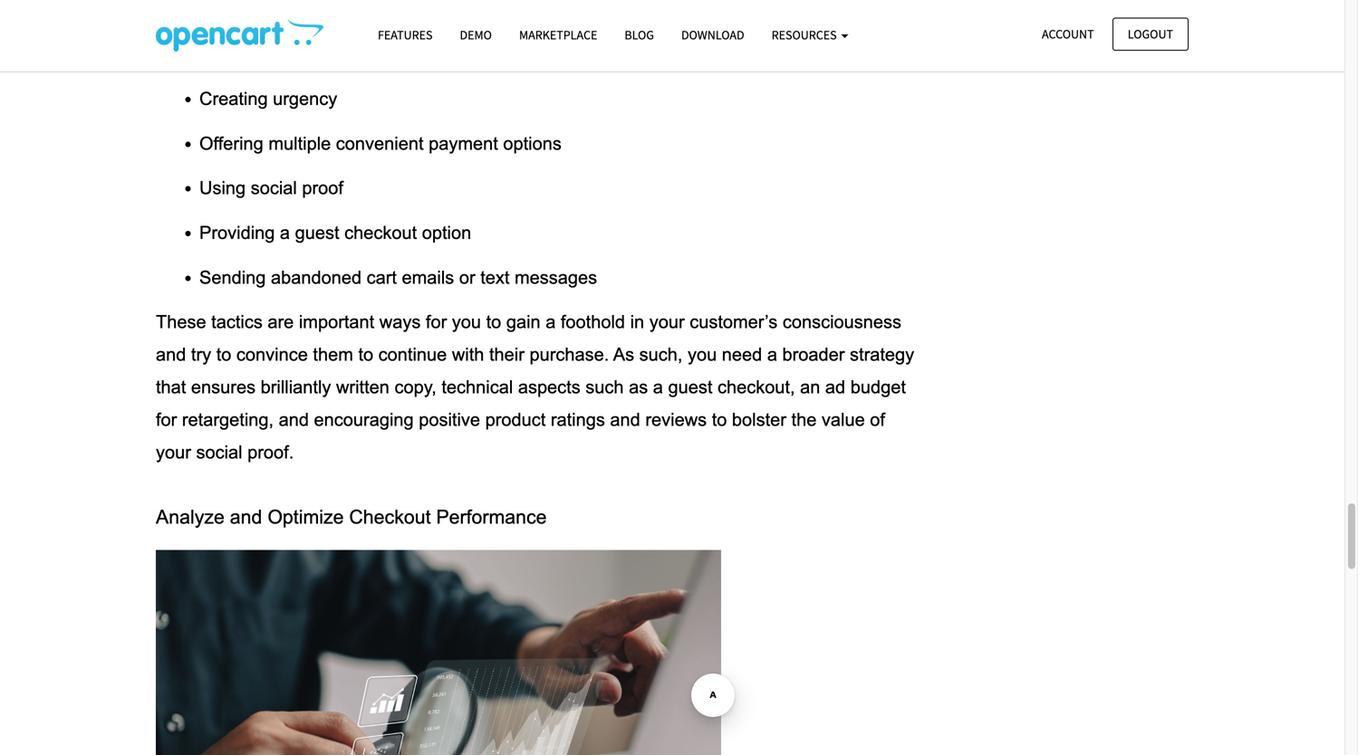 Task type: locate. For each thing, give the bounding box(es) containing it.
for
[[426, 312, 447, 332], [156, 410, 177, 430]]

them
[[313, 345, 353, 365]]

your right in
[[650, 312, 685, 332]]

your
[[650, 312, 685, 332], [156, 443, 191, 463]]

social left proof
[[251, 178, 297, 198]]

convince
[[236, 345, 308, 365]]

guest inside 'these tactics are important ways for you to gain a foothold in your customer's consciousness and try to convince them to continue with their purchase. as such, you need a broader strategy that ensures brilliantly written copy, technical aspects such as a guest checkout, an ad budget for retargeting, and encouraging positive product ratings and reviews to bolster the value of your social proof.'
[[668, 378, 713, 398]]

a
[[280, 223, 290, 243], [546, 312, 556, 332], [767, 345, 778, 365], [653, 378, 663, 398]]

0 vertical spatial you
[[452, 312, 481, 332]]

option
[[422, 223, 471, 243]]

providing a guest checkout option
[[199, 223, 471, 243]]

a right as at left
[[653, 378, 663, 398]]

multiple
[[269, 134, 331, 153]]

emails
[[402, 268, 454, 288]]

0 vertical spatial your
[[650, 312, 685, 332]]

you left need
[[688, 345, 717, 365]]

your down the "retargeting,"
[[156, 443, 191, 463]]

try
[[191, 345, 211, 365]]

0 horizontal spatial social
[[196, 443, 243, 463]]

marketplace link
[[506, 19, 611, 51]]

offering multiple convenient payment options
[[199, 134, 562, 153]]

0 horizontal spatial your
[[156, 443, 191, 463]]

are
[[268, 312, 294, 332]]

to left gain
[[486, 312, 501, 332]]

1 horizontal spatial your
[[650, 312, 685, 332]]

with
[[452, 345, 484, 365]]

1 vertical spatial for
[[156, 410, 177, 430]]

1 vertical spatial guest
[[668, 378, 713, 398]]

offering
[[199, 134, 264, 153]]

for right ways
[[426, 312, 447, 332]]

brilliantly
[[261, 378, 331, 398]]

guest up the abandoned
[[295, 223, 339, 243]]

0 vertical spatial guest
[[295, 223, 339, 243]]

the
[[792, 410, 817, 430]]

using
[[199, 178, 246, 198]]

urgency
[[273, 89, 337, 109]]

you
[[452, 312, 481, 332], [688, 345, 717, 365]]

options
[[503, 134, 562, 153]]

resources
[[772, 27, 840, 43]]

to
[[486, 312, 501, 332], [216, 345, 231, 365], [358, 345, 374, 365], [712, 410, 727, 430]]

blog link
[[611, 19, 668, 51]]

of
[[870, 410, 885, 430]]

social down the "retargeting,"
[[196, 443, 243, 463]]

as
[[629, 378, 648, 398]]

technical
[[442, 378, 513, 398]]

retargeting
[[199, 44, 293, 64]]

creating
[[199, 89, 268, 109]]

social inside 'these tactics are important ways for you to gain a foothold in your customer's consciousness and try to convince them to continue with their purchase. as such, you need a broader strategy that ensures brilliantly written copy, technical aspects such as a guest checkout, an ad budget for retargeting, and encouraging positive product ratings and reviews to bolster the value of your social proof.'
[[196, 443, 243, 463]]

conversion magic: uncovered strategies to optimize opencart checkout image
[[156, 19, 324, 52]]

foothold
[[561, 312, 625, 332]]

0 vertical spatial for
[[426, 312, 447, 332]]

social
[[251, 178, 297, 198], [196, 443, 243, 463]]

copy,
[[395, 378, 437, 398]]

these
[[156, 312, 206, 332]]

product
[[485, 410, 546, 430]]

marketplace
[[519, 27, 598, 43]]

guest
[[295, 223, 339, 243], [668, 378, 713, 398]]

cart
[[367, 268, 397, 288]]

a down using social proof
[[280, 223, 290, 243]]

payment
[[429, 134, 498, 153]]

written
[[336, 378, 390, 398]]

you up with
[[452, 312, 481, 332]]

these tactics are important ways for you to gain a foothold in your customer's consciousness and try to convince them to continue with their purchase. as such, you need a broader strategy that ensures brilliantly written copy, technical aspects such as a guest checkout, an ad budget for retargeting, and encouraging positive product ratings and reviews to bolster the value of your social proof.
[[156, 312, 920, 463]]

1 horizontal spatial guest
[[668, 378, 713, 398]]

1 vertical spatial social
[[196, 443, 243, 463]]

1 horizontal spatial social
[[251, 178, 297, 198]]

account
[[1042, 26, 1094, 42]]

logout link
[[1113, 18, 1189, 51]]

guest up reviews
[[668, 378, 713, 398]]

0 vertical spatial social
[[251, 178, 297, 198]]

abandoned
[[271, 268, 362, 288]]

continue
[[379, 345, 447, 365]]

1 vertical spatial you
[[688, 345, 717, 365]]

1 horizontal spatial for
[[426, 312, 447, 332]]

for down 'that'
[[156, 410, 177, 430]]

0 horizontal spatial you
[[452, 312, 481, 332]]

features
[[378, 27, 433, 43]]

and
[[156, 345, 186, 365], [279, 410, 309, 430], [610, 410, 641, 430], [230, 507, 262, 528]]

purchase.
[[530, 345, 609, 365]]



Task type: vqa. For each thing, say whether or not it's contained in the screenshot.
them
yes



Task type: describe. For each thing, give the bounding box(es) containing it.
and down "brilliantly"
[[279, 410, 309, 430]]

to right "try"
[[216, 345, 231, 365]]

ratings
[[551, 410, 605, 430]]

in
[[630, 312, 645, 332]]

0 horizontal spatial for
[[156, 410, 177, 430]]

important
[[299, 312, 374, 332]]

value
[[822, 410, 865, 430]]

blog
[[625, 27, 654, 43]]

1 horizontal spatial you
[[688, 345, 717, 365]]

or
[[459, 268, 475, 288]]

account link
[[1027, 18, 1110, 51]]

proof
[[302, 178, 343, 198]]

to right them
[[358, 345, 374, 365]]

tactics
[[211, 312, 263, 332]]

an
[[800, 378, 821, 398]]

encouraging
[[314, 410, 414, 430]]

aspects
[[518, 378, 581, 398]]

budget
[[851, 378, 906, 398]]

resources link
[[758, 19, 862, 51]]

proof.
[[248, 443, 294, 463]]

such,
[[640, 345, 683, 365]]

messages
[[515, 268, 597, 288]]

reviews
[[646, 410, 707, 430]]

positive
[[419, 410, 480, 430]]

and down as at left
[[610, 410, 641, 430]]

optimizе
[[268, 507, 344, 528]]

creating urgency
[[199, 89, 337, 109]]

and right analyzе
[[230, 507, 262, 528]]

features link
[[364, 19, 446, 51]]

bolster
[[732, 410, 787, 430]]

to left the bolster
[[712, 410, 727, 430]]

retargeting,
[[182, 410, 274, 430]]

broader
[[783, 345, 845, 365]]

analyzе
[[156, 507, 225, 528]]

performance
[[436, 507, 547, 528]]

a right need
[[767, 345, 778, 365]]

that
[[156, 378, 186, 398]]

ways
[[380, 312, 421, 332]]

providing
[[199, 223, 275, 243]]

checkout
[[349, 507, 431, 528]]

their
[[489, 345, 525, 365]]

convenient
[[336, 134, 424, 153]]

consciousness
[[783, 312, 902, 332]]

ad
[[826, 378, 846, 398]]

0 horizontal spatial guest
[[295, 223, 339, 243]]

checkout
[[344, 223, 417, 243]]

download
[[681, 27, 745, 43]]

as
[[613, 345, 634, 365]]

sending
[[199, 268, 266, 288]]

a right gain
[[546, 312, 556, 332]]

demo
[[460, 27, 492, 43]]

ensures
[[191, 378, 256, 398]]

gain
[[506, 312, 541, 332]]

download link
[[668, 19, 758, 51]]

and left "try"
[[156, 345, 186, 365]]

strategy
[[850, 345, 915, 365]]

checkout,
[[718, 378, 795, 398]]

customer's
[[690, 312, 778, 332]]

using social proof
[[199, 178, 343, 198]]

text
[[481, 268, 510, 288]]

logout
[[1128, 26, 1174, 42]]

need
[[722, 345, 762, 365]]

such
[[586, 378, 624, 398]]

sending abandoned cart emails or text messages
[[199, 268, 597, 288]]

demo link
[[446, 19, 506, 51]]

analyzе and optimizе checkout performance
[[156, 507, 547, 528]]

1 vertical spatial your
[[156, 443, 191, 463]]



